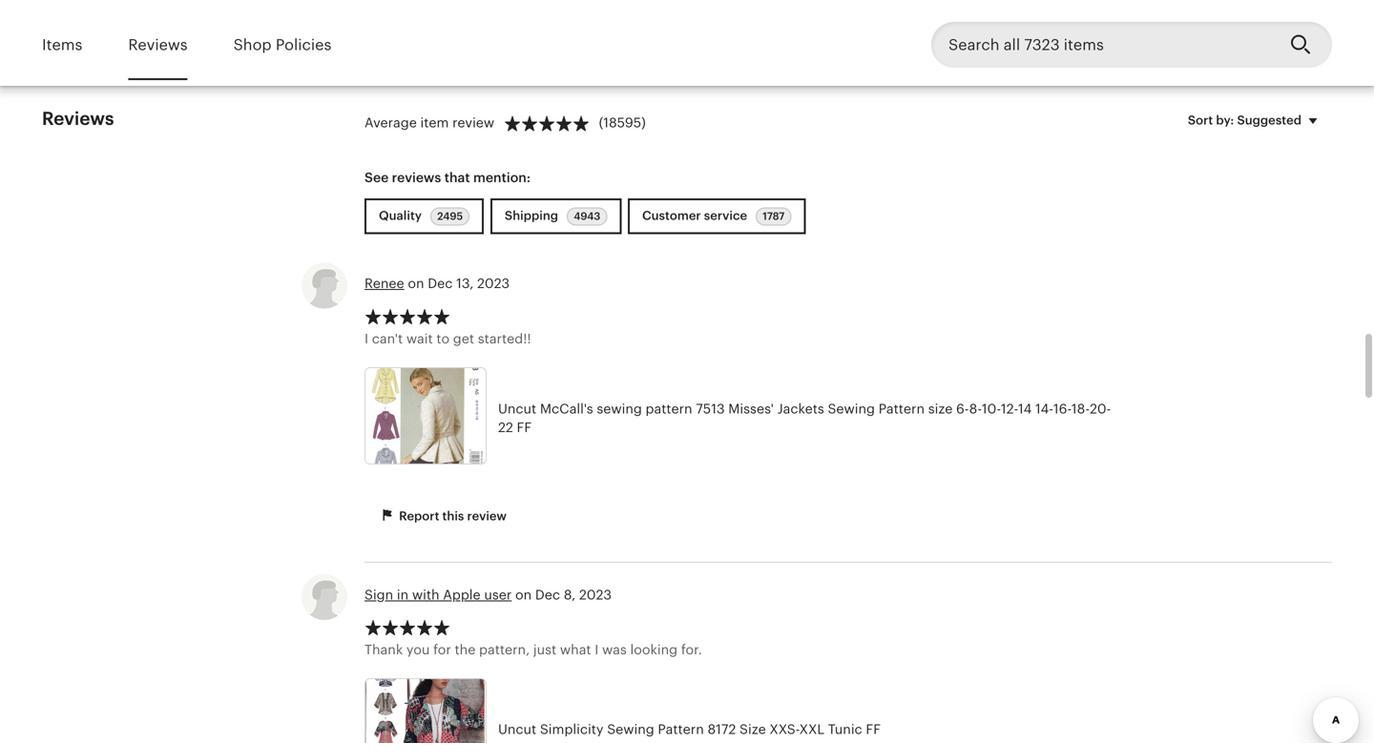 Task type: locate. For each thing, give the bounding box(es) containing it.
wait
[[406, 331, 433, 346]]

1 vertical spatial 2023
[[579, 588, 612, 603]]

sewing
[[828, 401, 875, 416], [607, 722, 654, 737]]

12-
[[1001, 401, 1018, 416]]

thank
[[365, 642, 403, 658]]

2023 right 8,
[[579, 588, 612, 603]]

dec left 8,
[[535, 588, 560, 603]]

0 vertical spatial review
[[453, 115, 495, 130]]

1 vertical spatial dec
[[535, 588, 560, 603]]

items
[[42, 36, 82, 53]]

sewing
[[597, 401, 642, 416]]

pattern left 8172
[[658, 722, 704, 737]]

uncut left the simplicity
[[498, 722, 537, 737]]

uncut for uncut simplicity sewing pattern 8172 size xxs-xxl tunic  ff
[[498, 722, 537, 737]]

for.
[[681, 642, 702, 658]]

you
[[407, 642, 430, 658]]

tunic
[[828, 722, 863, 737]]

0 horizontal spatial on
[[408, 276, 424, 291]]

1 horizontal spatial i
[[595, 642, 599, 658]]

sort by: suggested
[[1188, 113, 1302, 127]]

1 vertical spatial pattern
[[658, 722, 704, 737]]

1 horizontal spatial 2023
[[579, 588, 612, 603]]

7513
[[696, 401, 725, 416]]

review right 'this'
[[467, 509, 507, 523]]

0 horizontal spatial dec
[[428, 276, 453, 291]]

uncut inside uncut mccall's sewing pattern  7513 misses' jackets sewing pattern  size 6-8-10-12-14 14-16-18-20- 22 ff
[[498, 401, 537, 416]]

uncut for uncut mccall's sewing pattern  7513 misses' jackets sewing pattern  size 6-8-10-12-14 14-16-18-20- 22 ff
[[498, 401, 537, 416]]

ff right tunic
[[866, 722, 881, 737]]

service
[[704, 209, 747, 223]]

on
[[408, 276, 424, 291], [515, 588, 532, 603]]

just
[[533, 642, 557, 658]]

0 vertical spatial i
[[365, 331, 368, 346]]

size
[[740, 722, 766, 737]]

0 vertical spatial reviews
[[128, 36, 188, 53]]

in
[[397, 588, 409, 603]]

1 horizontal spatial on
[[515, 588, 532, 603]]

0 vertical spatial dec
[[428, 276, 453, 291]]

0 horizontal spatial sewing
[[607, 722, 654, 737]]

0 horizontal spatial i
[[365, 331, 368, 346]]

1 horizontal spatial dec
[[535, 588, 560, 603]]

customer service
[[642, 209, 750, 223]]

shop policies link
[[233, 23, 332, 67]]

18-
[[1072, 401, 1090, 416]]

jackets
[[777, 401, 824, 416]]

see
[[365, 170, 389, 185]]

dec
[[428, 276, 453, 291], [535, 588, 560, 603]]

mccall's
[[540, 401, 593, 416]]

reviews down items link
[[42, 108, 114, 129]]

size
[[928, 401, 953, 416]]

reviews left shop
[[128, 36, 188, 53]]

review
[[453, 115, 495, 130], [467, 509, 507, 523]]

policies
[[276, 36, 332, 53]]

2023
[[477, 276, 510, 291], [579, 588, 612, 603]]

thank you for the pattern, just what i was looking for.
[[365, 642, 702, 658]]

sewing inside uncut mccall's sewing pattern  7513 misses' jackets sewing pattern  size 6-8-10-12-14 14-16-18-20- 22 ff
[[828, 401, 875, 416]]

can't
[[372, 331, 403, 346]]

report this review button
[[365, 499, 521, 535]]

1 vertical spatial ff
[[866, 722, 881, 737]]

0 vertical spatial uncut
[[498, 401, 537, 416]]

0 horizontal spatial ff
[[517, 420, 532, 435]]

on right user
[[515, 588, 532, 603]]

8172
[[708, 722, 736, 737]]

by:
[[1216, 113, 1234, 127]]

reviews link
[[128, 23, 188, 67]]

pattern left size
[[879, 401, 925, 416]]

0 horizontal spatial pattern
[[658, 722, 704, 737]]

pattern
[[879, 401, 925, 416], [658, 722, 704, 737]]

sewing right the simplicity
[[607, 722, 654, 737]]

0 horizontal spatial reviews
[[42, 108, 114, 129]]

sign in with apple user on dec 8, 2023
[[365, 588, 612, 603]]

the
[[455, 642, 476, 658]]

8,
[[564, 588, 576, 603]]

xxl
[[799, 722, 825, 737]]

2495
[[437, 211, 463, 223]]

10-
[[982, 401, 1001, 416]]

misses'
[[728, 401, 774, 416]]

4943
[[574, 211, 601, 223]]

i
[[365, 331, 368, 346], [595, 642, 599, 658]]

0 vertical spatial sewing
[[828, 401, 875, 416]]

2 uncut from the top
[[498, 722, 537, 737]]

uncut up the 22
[[498, 401, 537, 416]]

1 horizontal spatial sewing
[[828, 401, 875, 416]]

on right renee link
[[408, 276, 424, 291]]

ff
[[517, 420, 532, 435], [866, 722, 881, 737]]

sewing right jackets
[[828, 401, 875, 416]]

13,
[[456, 276, 474, 291]]

0 vertical spatial pattern
[[879, 401, 925, 416]]

sort
[[1188, 113, 1213, 127]]

uncut mccall's sewing pattern  7513 misses' jackets sewing pattern  size 6-8-10-12-14 14-16-18-20- 22 ff
[[498, 401, 1111, 435]]

i left can't
[[365, 331, 368, 346]]

i can't wait to get started!!
[[365, 331, 531, 346]]

0 vertical spatial 2023
[[477, 276, 510, 291]]

1 vertical spatial sewing
[[607, 722, 654, 737]]

review inside button
[[467, 509, 507, 523]]

1 horizontal spatial pattern
[[879, 401, 925, 416]]

to
[[436, 331, 450, 346]]

20-
[[1090, 401, 1111, 416]]

2023 right 13,
[[477, 276, 510, 291]]

quality
[[379, 209, 425, 223]]

apple
[[443, 588, 481, 603]]

started!!
[[478, 331, 531, 346]]

with
[[412, 588, 440, 603]]

dec left 13,
[[428, 276, 453, 291]]

1 horizontal spatial reviews
[[128, 36, 188, 53]]

0 vertical spatial ff
[[517, 420, 532, 435]]

reviews
[[128, 36, 188, 53], [42, 108, 114, 129]]

i left was
[[595, 642, 599, 658]]

ff right the 22
[[517, 420, 532, 435]]

1 vertical spatial review
[[467, 509, 507, 523]]

report
[[399, 509, 439, 523]]

uncut
[[498, 401, 537, 416], [498, 722, 537, 737]]

what
[[560, 642, 591, 658]]

1 vertical spatial uncut
[[498, 722, 537, 737]]

1 uncut from the top
[[498, 401, 537, 416]]

review right item at top
[[453, 115, 495, 130]]



Task type: describe. For each thing, give the bounding box(es) containing it.
uncut simplicity sewing pattern 8172 size xxs-xxl tunic  ff
[[498, 722, 881, 737]]

items link
[[42, 23, 82, 67]]

was
[[602, 642, 627, 658]]

that
[[445, 170, 470, 185]]

1 horizontal spatial ff
[[866, 722, 881, 737]]

6-
[[956, 401, 969, 416]]

22
[[498, 420, 513, 435]]

suggested
[[1237, 113, 1302, 127]]

renee link
[[365, 276, 404, 291]]

xxs-
[[770, 722, 799, 737]]

reviews
[[392, 170, 441, 185]]

looking
[[630, 642, 678, 658]]

0 vertical spatial on
[[408, 276, 424, 291]]

review for average item review
[[453, 115, 495, 130]]

report this review
[[396, 509, 507, 523]]

shop
[[233, 36, 272, 53]]

Search all 7323 items text field
[[931, 22, 1275, 68]]

this
[[442, 509, 464, 523]]

mention:
[[473, 170, 531, 185]]

uncut simplicity sewing pattern 8172 size xxs-xxl tunic  ff link
[[365, 679, 1119, 743]]

sign in with apple user link
[[365, 588, 512, 603]]

sign
[[365, 588, 393, 603]]

pattern
[[646, 401, 692, 416]]

pattern inside uncut mccall's sewing pattern  7513 misses' jackets sewing pattern  size 6-8-10-12-14 14-16-18-20- 22 ff
[[879, 401, 925, 416]]

0 horizontal spatial 2023
[[477, 276, 510, 291]]

get
[[453, 331, 474, 346]]

user
[[484, 588, 512, 603]]

renee on dec 13, 2023
[[365, 276, 510, 291]]

1 vertical spatial reviews
[[42, 108, 114, 129]]

item
[[420, 115, 449, 130]]

sort by: suggested button
[[1174, 100, 1339, 140]]

renee
[[365, 276, 404, 291]]

ff inside uncut mccall's sewing pattern  7513 misses' jackets sewing pattern  size 6-8-10-12-14 14-16-18-20- 22 ff
[[517, 420, 532, 435]]

1 vertical spatial i
[[595, 642, 599, 658]]

16-
[[1054, 401, 1072, 416]]

1 vertical spatial on
[[515, 588, 532, 603]]

average item review
[[365, 115, 495, 130]]

uncut mccall's sewing pattern  7513 misses' jackets sewing pattern  size 6-8-10-12-14 14-16-18-20- 22 ff link
[[365, 367, 1119, 470]]

simplicity
[[540, 722, 604, 737]]

(18595)
[[599, 115, 646, 130]]

shop policies
[[233, 36, 332, 53]]

pattern,
[[479, 642, 530, 658]]

review for report this review
[[467, 509, 507, 523]]

see reviews that mention:
[[365, 170, 531, 185]]

customer
[[642, 209, 701, 223]]

14-
[[1036, 401, 1054, 416]]

14
[[1018, 401, 1032, 416]]

average
[[365, 115, 417, 130]]

8-
[[969, 401, 982, 416]]

1787
[[763, 211, 785, 223]]

for
[[433, 642, 451, 658]]

shipping
[[505, 209, 561, 223]]



Task type: vqa. For each thing, say whether or not it's contained in the screenshot.
FF to the bottom
yes



